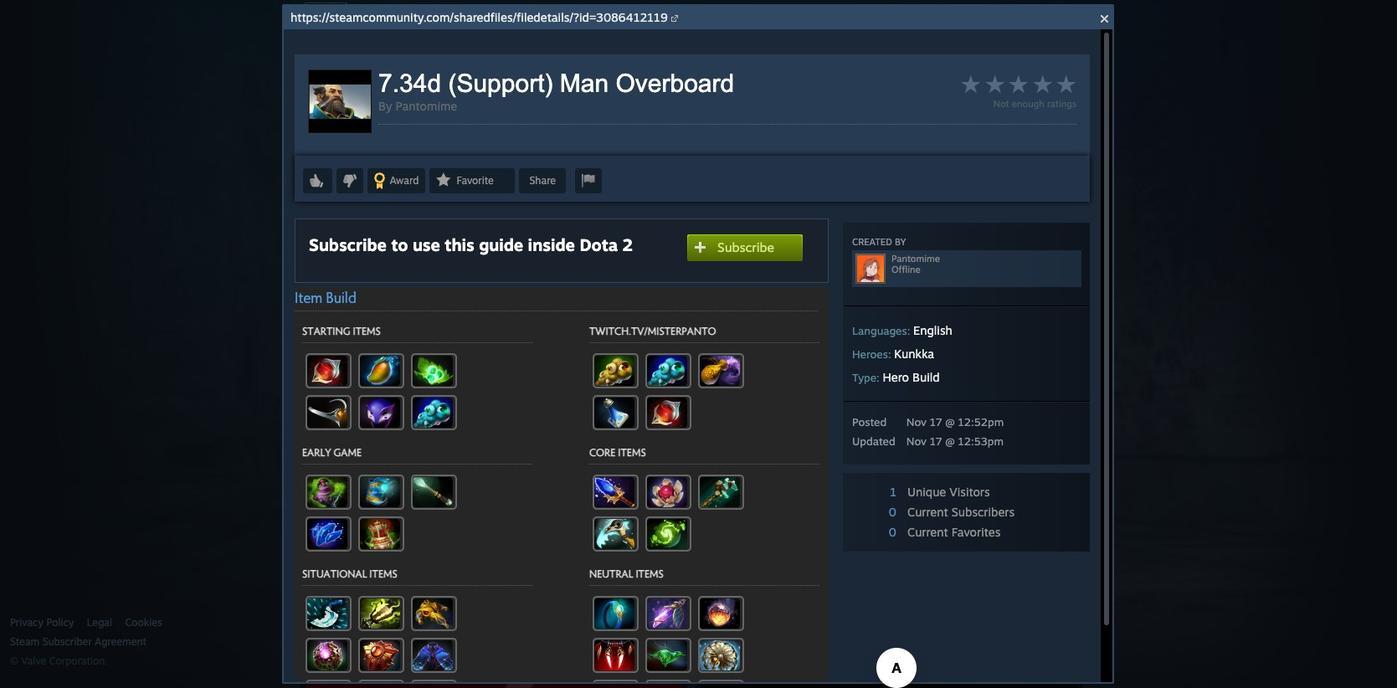 Task type: locate. For each thing, give the bounding box(es) containing it.
way
[[455, 126, 477, 141]]

or
[[991, 568, 1002, 581]]

in up using
[[622, 126, 632, 141]]

legal
[[87, 616, 112, 629]]

0 vertical spatial there
[[1022, 517, 1049, 531]]

the
[[325, 341, 344, 354], [911, 425, 932, 440]]

guides
[[761, 9, 796, 23]]

to
[[339, 202, 349, 215]]

there
[[1022, 517, 1049, 531], [929, 551, 956, 564]]

0 horizontal spatial this
[[893, 517, 912, 531]]

there down guide,
[[1022, 517, 1049, 531]]

0 vertical spatial the
[[325, 341, 344, 354]]

mines up using
[[586, 126, 619, 141]]

viewing
[[833, 41, 886, 55]]

1 vertical spatial with
[[377, 202, 399, 215]]

with inside an alternate way of dealing with the mines in brennan's triumph
[[538, 126, 562, 141]]

0 vertical spatial no
[[1052, 517, 1065, 531]]

brennan's down alternate
[[383, 143, 437, 157]]

videos
[[583, 9, 618, 23]]

0 vertical spatial brennan's
[[383, 143, 437, 157]]

2 horizontal spatial this
[[974, 534, 993, 548]]

1 0 from the left
[[646, 293, 654, 307]]

2 0 from the left
[[675, 293, 683, 307]]

man
[[869, 126, 893, 141]]

1 vertical spatial no
[[959, 551, 972, 564]]

with
[[538, 126, 562, 141], [377, 202, 399, 215]]

1 vertical spatial triumph
[[520, 202, 562, 215]]

are down yet??
[[910, 551, 926, 564]]

0 horizontal spatial of
[[328, 640, 339, 653]]

overboard
[[897, 126, 954, 141]]

1 vertical spatial i
[[1023, 568, 1026, 581]]

of
[[480, 126, 491, 141], [328, 640, 339, 653]]

0 horizontal spatial are
[[910, 551, 926, 564]]

any
[[637, 202, 655, 215]]

this down guys
[[893, 517, 912, 531]]

reviews
[[818, 9, 859, 23]]

x2: the threat link
[[305, 335, 380, 354]]

in inside how to deal with the mines in brennan's triumph without using any missiles.
[[455, 202, 464, 215]]

most left the "popular"
[[900, 43, 928, 55]]

0 vertical spatial guides
[[871, 534, 905, 548]]

7.34d (support) man overboard
[[779, 126, 954, 141]]

0 vertical spatial with
[[538, 126, 562, 141]]

1 horizontal spatial in
[[622, 126, 632, 141]]

no
[[1052, 517, 1065, 531], [959, 551, 972, 564]]

1 horizontal spatial this
[[915, 501, 934, 514]]

1 vertical spatial are
[[910, 551, 926, 564]]

other
[[841, 534, 868, 548]]

cookies
[[125, 616, 162, 629]]

steam subscriber agreement link
[[10, 635, 292, 649]]

0 vertical spatial in
[[622, 126, 632, 141]]

1 horizontal spatial of
[[480, 126, 491, 141]]

1 horizontal spatial with
[[538, 126, 562, 141]]

1 vertical spatial brennan's
[[467, 202, 517, 215]]

1 most from the left
[[900, 43, 928, 55]]

game
[[996, 534, 1024, 548]]

mines right deal
[[422, 202, 452, 215]]

1 vertical spatial mines
[[422, 202, 452, 215]]

https://steamcommunity.com/sharedfiles/filedetails/?id=3086412119
[[291, 10, 668, 24]]

agreement
[[95, 635, 147, 648]]

just up access
[[1028, 534, 1046, 548]]

1 vertical spatial just
[[1030, 568, 1048, 581]]

close image
[[1101, 15, 1108, 23]]

in inside an alternate way of dealing with the mines in brennan's triumph
[[622, 126, 632, 141]]

no down i'm
[[1052, 517, 1065, 531]]

early
[[975, 551, 1000, 564]]

0 horizontal spatial brennan's
[[383, 143, 437, 157]]

of inside lies of p link
[[328, 640, 339, 653]]

with right dealing
[[538, 126, 562, 141]]

the left first
[[911, 425, 932, 440]]

the right 'x2:'
[[325, 341, 344, 354]]

0 vertical spatial mines
[[586, 126, 619, 141]]

1 vertical spatial there
[[929, 551, 956, 564]]

i right yet??
[[938, 534, 941, 548]]

triumph down way
[[440, 143, 485, 157]]

game.
[[915, 517, 946, 531]]

brennan's
[[383, 143, 437, 157], [467, 202, 517, 215]]

most recent
[[1007, 43, 1076, 55]]

this left is
[[915, 501, 934, 514]]

0 vertical spatial triumph
[[440, 143, 485, 157]]

the first guide?
[[911, 425, 1000, 440]]

there up the "posted"
[[929, 551, 956, 564]]

cookies steam subscriber agreement © valve corporation.
[[10, 616, 162, 667]]

no down the know
[[959, 551, 972, 564]]

1 horizontal spatial i
[[1023, 568, 1026, 581]]

0 horizontal spatial in
[[455, 202, 464, 215]]

1 horizontal spatial the
[[911, 425, 932, 440]]

steam
[[10, 635, 40, 648]]

0 vertical spatial are
[[1003, 517, 1019, 531]]

1 horizontal spatial are
[[1003, 517, 1019, 531]]

just down access
[[1030, 568, 1048, 581]]

0 horizontal spatial no
[[959, 551, 972, 564]]

mines
[[586, 126, 619, 141], [422, 202, 452, 215]]

0 horizontal spatial guides
[[871, 534, 905, 548]]

how
[[313, 202, 336, 215]]

1 vertical spatial guides
[[954, 568, 988, 581]]

are
[[1003, 517, 1019, 531], [910, 551, 926, 564]]

posted
[[916, 568, 951, 581]]

triumph left without
[[520, 202, 562, 215]]

the right dealing
[[565, 126, 583, 141]]

the right deal
[[402, 202, 419, 215]]

really,
[[970, 517, 1000, 531]]

award
[[379, 594, 408, 606]]

1 vertical spatial of
[[328, 640, 339, 653]]

most left recent
[[1007, 43, 1035, 55]]

i
[[938, 534, 941, 548], [1023, 568, 1026, 581]]

triumph
[[440, 143, 485, 157], [520, 202, 562, 215]]

2 most from the left
[[1007, 43, 1035, 55]]

1 horizontal spatial mines
[[586, 126, 619, 141]]

guide,
[[1018, 501, 1049, 514]]

in down way
[[455, 202, 464, 215]]

brennan's inside an alternate way of dealing with the mines in brennan's triumph
[[383, 143, 437, 157]]

most popular
[[900, 43, 976, 55]]

this down really,
[[974, 534, 993, 548]]

triumph inside how to deal with the mines in brennan's triumph without using any missiles.
[[520, 202, 562, 215]]

4 0 from the left
[[1071, 293, 1079, 307]]

guides down early
[[954, 568, 988, 581]]

are up the game
[[1003, 517, 1019, 531]]

https://steamcommunity.com/sharedfiles/filedetails/?id=3086412119 link
[[291, 10, 668, 24]]

most for most recent
[[1007, 43, 1035, 55]]

privacy policy
[[10, 616, 74, 629]]

0 horizontal spatial mines
[[422, 202, 452, 215]]

1 horizontal spatial brennan's
[[467, 202, 517, 215]]

lies of p
[[305, 640, 348, 653]]

in
[[622, 126, 632, 141], [455, 202, 464, 215]]

of right way
[[480, 126, 491, 141]]

0 vertical spatial the
[[565, 126, 583, 141]]

triumph inside an alternate way of dealing with the mines in brennan's triumph
[[440, 143, 485, 157]]

artwork
[[444, 9, 484, 23]]

i right am
[[1023, 568, 1026, 581]]

0 horizontal spatial triumph
[[440, 143, 485, 157]]

guides down at
[[871, 534, 905, 548]]

missiles.
[[313, 219, 355, 232]]

of left p
[[328, 640, 339, 653]]

artwork link
[[436, 3, 493, 27]]

access
[[1003, 551, 1036, 564]]

all link
[[304, 3, 347, 29]]

0 horizontal spatial there
[[929, 551, 956, 564]]

recent
[[1038, 43, 1076, 55]]

videos link
[[575, 3, 626, 27]]

1 vertical spatial in
[[455, 202, 464, 215]]

0 horizontal spatial with
[[377, 202, 399, 215]]

without
[[565, 202, 603, 215]]

0 horizontal spatial the
[[402, 202, 419, 215]]

0 vertical spatial of
[[480, 126, 491, 141]]

with right deal
[[377, 202, 399, 215]]

but
[[950, 517, 967, 531]]

1 horizontal spatial most
[[1007, 43, 1035, 55]]

1 horizontal spatial the
[[565, 126, 583, 141]]

workshop
[[639, 9, 690, 23]]

guide?
[[962, 425, 1000, 440]]

1 horizontal spatial no
[[1052, 517, 1065, 531]]

released,
[[841, 551, 887, 564]]

just
[[1028, 534, 1046, 548], [1030, 568, 1048, 581]]

yet??
[[908, 534, 935, 548]]

1 vertical spatial the
[[402, 202, 419, 215]]

brennan's down an alternate way of dealing with the mines in brennan's triumph
[[467, 202, 517, 215]]

0 horizontal spatial most
[[900, 43, 928, 55]]

most for most popular
[[900, 43, 928, 55]]

0 vertical spatial i
[[938, 534, 941, 548]]

screenshots link
[[352, 3, 431, 27]]

1 horizontal spatial triumph
[[520, 202, 562, 215]]



Task type: vqa. For each thing, say whether or not it's contained in the screenshot.
rule:
no



Task type: describe. For each thing, give the bounding box(es) containing it.
©
[[10, 655, 18, 667]]

the inside how to deal with the mines in brennan's triumph without using any missiles.
[[402, 202, 419, 215]]

alternate
[[401, 126, 452, 141]]

1 horizontal spatial there
[[1022, 517, 1049, 531]]

i'm
[[841, 501, 856, 514]]

terrible
[[841, 517, 877, 531]]

1 horizontal spatial guides
[[954, 568, 988, 581]]

(support)
[[814, 126, 866, 141]]

broadcasts
[[506, 9, 561, 23]]

am
[[1005, 568, 1020, 581]]

7.34d
[[779, 126, 811, 141]]

0 horizontal spatial i
[[938, 534, 941, 548]]

guys
[[888, 501, 912, 514]]

3 0 from the left
[[1042, 293, 1050, 307]]

i'm
[[1052, 501, 1067, 514]]

policy
[[46, 616, 74, 629]]

cookies link
[[125, 616, 162, 630]]

valve
[[21, 655, 46, 667]]

an
[[968, 501, 981, 514]]

most recent link
[[993, 40, 1090, 59]]

people
[[841, 568, 875, 581]]

broadcasts link
[[498, 3, 570, 27]]

2 vertical spatial this
[[974, 534, 993, 548]]

p
[[342, 640, 348, 653]]

an alternate way of dealing with the mines in brennan's triumph
[[383, 126, 632, 157]]

of inside an alternate way of dealing with the mines in brennan's triumph
[[480, 126, 491, 141]]

workshop link
[[631, 3, 699, 27]]

lies of p link
[[305, 634, 348, 653]]

mines inside an alternate way of dealing with the mines in brennan's triumph
[[586, 126, 619, 141]]

threat
[[347, 341, 380, 354]]

x2: the threat
[[305, 341, 380, 354]]

0 vertical spatial just
[[1028, 534, 1046, 548]]

reviews link
[[809, 3, 867, 27]]

award link
[[359, 591, 413, 611]]

how to deal with the mines in brennan's triumph without using any missiles.
[[313, 202, 655, 232]]

news
[[712, 9, 740, 23]]

dealing
[[495, 126, 535, 141]]

lies
[[305, 640, 325, 653]]

news link
[[703, 3, 748, 27]]

deal
[[352, 202, 374, 215]]

that've
[[878, 568, 913, 581]]

legal link
[[87, 616, 112, 630]]

actual
[[984, 501, 1015, 514]]

all
[[319, 9, 332, 23]]

the inside an alternate way of dealing with the mines in brennan's triumph
[[565, 126, 583, 141]]

0 vertical spatial this
[[915, 501, 934, 514]]

at
[[880, 517, 890, 531]]

brennan's inside how to deal with the mines in brennan's triumph without using any missiles.
[[467, 202, 517, 215]]

an
[[383, 126, 398, 141]]

popular
[[931, 43, 976, 55]]

using
[[607, 202, 634, 215]]

screenshots
[[361, 9, 422, 23]]

1 vertical spatial this
[[893, 517, 912, 531]]

most popular link
[[886, 40, 990, 59]]

subscriber
[[42, 635, 92, 648]]

1 vertical spatial the
[[911, 425, 932, 440]]

guides link
[[753, 3, 804, 27]]

corporation.
[[49, 655, 108, 667]]

dota 2 link
[[701, 335, 735, 354]]

dota
[[701, 341, 725, 354]]

with inside how to deal with the mines in brennan's triumph without using any missiles.
[[377, 202, 399, 215]]

stupid?
[[841, 584, 878, 598]]

x2:
[[305, 341, 322, 354]]

is
[[937, 501, 945, 514]]

0 horizontal spatial the
[[325, 341, 344, 354]]

mines inside how to deal with the mines in brennan's triumph without using any missiles.
[[422, 202, 452, 215]]

dota 2
[[701, 341, 735, 354]]

first
[[935, 425, 958, 440]]

know
[[944, 534, 971, 548]]

privacy
[[10, 616, 43, 629]]

i'm sorry guys this is not an actual guide, i'm terrible at this game. but really, are there no other guides yet?? i know this game just released, but are there no early access people that've posted guides or am i just stupid?
[[841, 501, 1067, 598]]

sorry
[[859, 501, 885, 514]]

but
[[890, 551, 907, 564]]

not
[[948, 501, 965, 514]]

privacy policy link
[[10, 616, 74, 630]]



